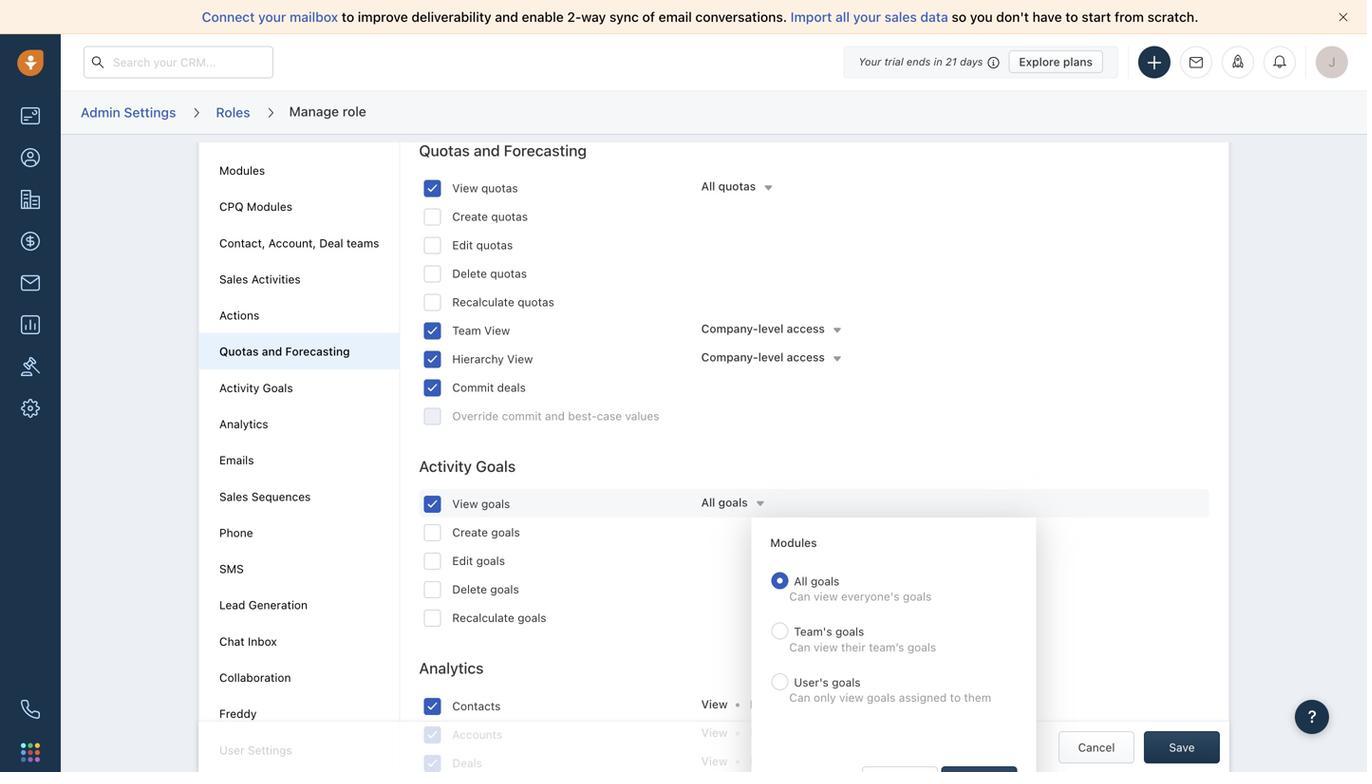 Task type: vqa. For each thing, say whether or not it's contained in the screenshot.
access to the top
yes



Task type: locate. For each thing, give the bounding box(es) containing it.
user
[[219, 743, 245, 757]]

0 vertical spatial company-level access
[[702, 322, 825, 335]]

save button
[[1144, 731, 1220, 764]]

1 delete from the top
[[452, 267, 487, 280]]

cancel button
[[1059, 731, 1135, 764]]

recalculate up the team view
[[452, 295, 515, 309]]

2 vertical spatial edit
[[750, 755, 772, 768]]

access for hierarchy view
[[787, 351, 825, 364]]

2 sales from the top
[[219, 490, 248, 503]]

0 vertical spatial activity goals
[[219, 381, 293, 394]]

edit goals
[[452, 554, 505, 568]]

1 edit from the top
[[750, 698, 772, 711]]

sales for sales activities
[[219, 273, 248, 286]]

deal
[[319, 236, 343, 250]]

company-level access for team view
[[702, 322, 825, 335]]

0 vertical spatial quotas and forecasting
[[419, 142, 587, 160]]

to
[[342, 9, 354, 25], [1066, 9, 1079, 25], [950, 691, 961, 704]]

0 vertical spatial delete
[[452, 267, 487, 280]]

can for team's goals
[[790, 640, 811, 654]]

0 horizontal spatial all goals
[[702, 496, 748, 509]]

0 horizontal spatial quotas and forecasting
[[219, 345, 350, 358]]

0 vertical spatial all goals
[[702, 496, 748, 509]]

0 vertical spatial edit
[[452, 238, 473, 252]]

1 vertical spatial settings
[[248, 743, 292, 757]]

contact, account, deal teams
[[219, 236, 379, 250]]

sales sequences
[[219, 490, 311, 503]]

3 can from the top
[[790, 691, 811, 704]]

activity goals up view goals
[[419, 457, 516, 475]]

goals
[[719, 496, 748, 509], [482, 497, 510, 511], [491, 526, 520, 539], [476, 554, 505, 568], [811, 574, 840, 588], [490, 583, 519, 596], [903, 590, 932, 603], [518, 611, 547, 625], [836, 625, 865, 638], [908, 640, 937, 654], [832, 676, 861, 689], [867, 691, 896, 704]]

quotas and forecasting up activity goals link
[[219, 345, 350, 358]]

forecasting up view quotas
[[504, 142, 587, 160]]

2 horizontal spatial to
[[1066, 9, 1079, 25]]

override commit and best-case values
[[452, 409, 660, 423]]

company-level access
[[702, 322, 825, 335], [702, 351, 825, 364]]

chat
[[219, 635, 245, 648]]

1 vertical spatial access
[[787, 351, 825, 364]]

sales up actions
[[219, 273, 248, 286]]

edit up delete quotas
[[452, 238, 473, 252]]

to left start
[[1066, 9, 1079, 25]]

edit for deals
[[750, 755, 772, 768]]

0 vertical spatial goals
[[263, 381, 293, 394]]

Search your CRM... text field
[[84, 46, 274, 78]]

0 vertical spatial can
[[790, 590, 811, 603]]

1 vertical spatial modules
[[247, 200, 293, 213]]

0 horizontal spatial goals
[[263, 381, 293, 394]]

scratch.
[[1148, 9, 1199, 25]]

1 vertical spatial edit
[[452, 554, 473, 568]]

1 vertical spatial activity goals
[[419, 457, 516, 475]]

team
[[452, 324, 481, 337]]

modules up the "cpq" at the left of page
[[219, 164, 265, 177]]

delete down the edit quotas
[[452, 267, 487, 280]]

2 edit from the top
[[452, 554, 473, 568]]

your right all
[[854, 9, 881, 25]]

quotas and forecasting up view quotas
[[419, 142, 587, 160]]

have
[[1033, 9, 1062, 25]]

1 vertical spatial quotas
[[219, 345, 259, 358]]

your left mailbox
[[258, 9, 286, 25]]

inbox
[[248, 635, 277, 648]]

edit quotas
[[452, 238, 513, 252]]

2 company-level access from the top
[[702, 351, 825, 364]]

their
[[842, 640, 866, 654]]

view up "hierarchy view"
[[485, 324, 510, 337]]

2 level from the top
[[759, 351, 784, 364]]

1 can from the top
[[790, 590, 811, 603]]

edit for accounts
[[750, 726, 772, 739]]

0 vertical spatial recalculate
[[452, 295, 515, 309]]

modules up can view everyone's goals
[[771, 536, 817, 550]]

can down user's
[[790, 691, 811, 704]]

quotas for create quotas
[[491, 210, 528, 223]]

1 horizontal spatial your
[[854, 9, 881, 25]]

0 vertical spatial settings
[[124, 104, 176, 120]]

2 create from the top
[[452, 526, 488, 539]]

user settings
[[219, 743, 292, 757]]

company- for hierarchy view
[[702, 351, 759, 364]]

to right mailbox
[[342, 9, 354, 25]]

forecasting up activity goals link
[[285, 345, 350, 358]]

settings right user
[[248, 743, 292, 757]]

0 horizontal spatial your
[[258, 9, 286, 25]]

recalculate goals
[[452, 611, 547, 625]]

1 vertical spatial all goals
[[794, 574, 840, 588]]

of
[[643, 9, 655, 25]]

manage
[[289, 103, 339, 119]]

sales activities link
[[219, 273, 301, 286]]

1 horizontal spatial settings
[[248, 743, 292, 757]]

sales up phone link
[[219, 490, 248, 503]]

admin
[[81, 104, 120, 120]]

1 vertical spatial company-
[[702, 351, 759, 364]]

delete goals
[[452, 583, 519, 596]]

quotas up view quotas
[[419, 142, 470, 160]]

goals up view goals
[[476, 457, 516, 475]]

goals
[[263, 381, 293, 394], [476, 457, 516, 475]]

what's new image
[[1232, 55, 1245, 68]]

1 recalculate from the top
[[452, 295, 515, 309]]

1 horizontal spatial activity goals
[[419, 457, 516, 475]]

0 vertical spatial forecasting
[[504, 142, 587, 160]]

modules
[[219, 164, 265, 177], [247, 200, 293, 213], [771, 536, 817, 550]]

commit
[[502, 409, 542, 423]]

chat inbox
[[219, 635, 277, 648]]

1 vertical spatial level
[[759, 351, 784, 364]]

data
[[921, 9, 949, 25]]

1 horizontal spatial all goals
[[794, 574, 840, 588]]

settings for admin settings
[[124, 104, 176, 120]]

sequences
[[252, 490, 311, 503]]

create for create quotas
[[452, 210, 488, 223]]

1 horizontal spatial forecasting
[[504, 142, 587, 160]]

1 company- from the top
[[702, 322, 759, 335]]

0 vertical spatial analytics
[[219, 417, 268, 431]]

view up create goals
[[452, 497, 478, 511]]

and left "enable"
[[495, 9, 519, 25]]

settings right admin
[[124, 104, 176, 120]]

all goals
[[702, 496, 748, 509], [794, 574, 840, 588]]

conversations.
[[696, 9, 787, 25]]

1 create from the top
[[452, 210, 488, 223]]

emails link
[[219, 454, 254, 467]]

accounts
[[452, 728, 503, 741]]

you
[[970, 9, 993, 25]]

2 access from the top
[[787, 351, 825, 364]]

modules right the "cpq" at the left of page
[[247, 200, 293, 213]]

0 horizontal spatial quotas
[[219, 345, 259, 358]]

1 access from the top
[[787, 322, 825, 335]]

2 company- from the top
[[702, 351, 759, 364]]

activity up view goals
[[419, 457, 472, 475]]

1 vertical spatial create
[[452, 526, 488, 539]]

0 vertical spatial level
[[759, 322, 784, 335]]

user's
[[794, 676, 829, 689]]

2 vertical spatial can
[[790, 691, 811, 704]]

settings for user settings
[[248, 743, 292, 757]]

all
[[702, 180, 716, 193], [702, 496, 716, 509], [794, 574, 808, 588]]

0 vertical spatial company-
[[702, 322, 759, 335]]

1 vertical spatial sales
[[219, 490, 248, 503]]

create up the edit quotas
[[452, 210, 488, 223]]

0 horizontal spatial settings
[[124, 104, 176, 120]]

1 your from the left
[[258, 9, 286, 25]]

1 horizontal spatial activity
[[419, 457, 472, 475]]

create up edit goals
[[452, 526, 488, 539]]

1 vertical spatial forecasting
[[285, 345, 350, 358]]

cpq modules link
[[219, 200, 293, 213]]

2 recalculate from the top
[[452, 611, 515, 625]]

1 vertical spatial company-level access
[[702, 351, 825, 364]]

1 vertical spatial edit
[[750, 726, 772, 739]]

analytics link
[[219, 417, 268, 431]]

0 vertical spatial create
[[452, 210, 488, 223]]

view up deals at the left
[[507, 352, 533, 366]]

delete down edit goals
[[452, 583, 487, 596]]

your
[[258, 9, 286, 25], [854, 9, 881, 25]]

days
[[960, 56, 983, 68]]

1 level from the top
[[759, 322, 784, 335]]

delete
[[452, 267, 487, 280], [452, 583, 487, 596]]

0 vertical spatial access
[[787, 322, 825, 335]]

1 horizontal spatial goals
[[476, 457, 516, 475]]

analytics up emails in the left of the page
[[219, 417, 268, 431]]

manage role
[[289, 103, 366, 119]]

1 vertical spatial analytics
[[419, 659, 484, 677]]

can
[[790, 590, 811, 603], [790, 640, 811, 654], [790, 691, 811, 704]]

0 vertical spatial activity
[[219, 381, 260, 394]]

2 can from the top
[[790, 640, 811, 654]]

can down team's
[[790, 640, 811, 654]]

create goals
[[452, 526, 520, 539]]

0 vertical spatial edit
[[750, 698, 772, 711]]

edit up delete goals
[[452, 554, 473, 568]]

connect your mailbox to improve deliverability and enable 2-way sync of email conversations. import all your sales data so you don't have to start from scratch.
[[202, 9, 1199, 25]]

teams
[[347, 236, 379, 250]]

access
[[787, 322, 825, 335], [787, 351, 825, 364]]

assigned
[[899, 691, 947, 704]]

create
[[452, 210, 488, 223], [452, 526, 488, 539]]

1 edit from the top
[[452, 238, 473, 252]]

0 vertical spatial quotas
[[419, 142, 470, 160]]

2 delete from the top
[[452, 583, 487, 596]]

2 edit from the top
[[750, 726, 772, 739]]

edit for edit quotas
[[452, 238, 473, 252]]

admin settings
[[81, 104, 176, 120]]

user settings link
[[219, 743, 292, 757]]

0 horizontal spatial analytics
[[219, 417, 268, 431]]

recalculate down delete goals
[[452, 611, 515, 625]]

phone link
[[219, 526, 253, 539]]

1 sales from the top
[[219, 273, 248, 286]]

1 horizontal spatial quotas
[[419, 142, 470, 160]]

1 vertical spatial can
[[790, 640, 811, 654]]

and left best-
[[545, 409, 565, 423]]

quotas for all quotas
[[719, 180, 756, 193]]

2-
[[567, 9, 582, 25]]

quotas down actions
[[219, 345, 259, 358]]

1 vertical spatial delete
[[452, 583, 487, 596]]

activity
[[219, 381, 260, 394], [419, 457, 472, 475]]

activity goals up analytics link
[[219, 381, 293, 394]]

delete quotas
[[452, 267, 527, 280]]

0 vertical spatial sales
[[219, 273, 248, 286]]

sms
[[219, 562, 244, 576]]

1 company-level access from the top
[[702, 322, 825, 335]]

team's
[[794, 625, 833, 638]]

goals down quotas and forecasting 'link'
[[263, 381, 293, 394]]

activity up analytics link
[[219, 381, 260, 394]]

analytics
[[219, 417, 268, 431], [419, 659, 484, 677]]

recalculate for goals
[[452, 611, 515, 625]]

3 edit from the top
[[750, 755, 772, 768]]

quotas
[[419, 142, 470, 160], [219, 345, 259, 358]]

can up team's
[[790, 590, 811, 603]]

analytics up contacts
[[419, 659, 484, 677]]

forecasting
[[504, 142, 587, 160], [285, 345, 350, 358]]

activity goals
[[219, 381, 293, 394], [419, 457, 516, 475]]

properties image
[[21, 357, 40, 376]]

1 vertical spatial recalculate
[[452, 611, 515, 625]]

to left them
[[950, 691, 961, 704]]

team's goals
[[794, 625, 865, 638]]



Task type: describe. For each thing, give the bounding box(es) containing it.
access for team view
[[787, 322, 825, 335]]

sales sequences link
[[219, 490, 311, 503]]

collaboration
[[219, 671, 291, 684]]

cpq modules
[[219, 200, 293, 213]]

quotas for edit quotas
[[476, 238, 513, 252]]

phone image
[[21, 700, 40, 719]]

2 vertical spatial all
[[794, 574, 808, 588]]

edit for contacts
[[750, 698, 772, 711]]

lead generation
[[219, 599, 308, 612]]

commit deals
[[452, 381, 526, 394]]

chat inbox link
[[219, 635, 277, 648]]

sync
[[610, 9, 639, 25]]

contacts
[[452, 699, 501, 713]]

way
[[582, 9, 606, 25]]

generation
[[249, 599, 308, 612]]

them
[[964, 691, 992, 704]]

activities
[[252, 273, 301, 286]]

best-
[[568, 409, 597, 423]]

can for user's goals
[[790, 691, 811, 704]]

hierarchy view
[[452, 352, 533, 366]]

view up create quotas
[[452, 181, 478, 195]]

from
[[1115, 9, 1144, 25]]

contact,
[[219, 236, 265, 250]]

team view
[[452, 324, 510, 337]]

1 vertical spatial activity
[[419, 457, 472, 475]]

manage
[[794, 698, 837, 711]]

account,
[[269, 236, 316, 250]]

all quotas
[[702, 180, 756, 193]]

freddy
[[219, 707, 257, 721]]

1 vertical spatial quotas and forecasting
[[219, 345, 350, 358]]

your
[[859, 56, 882, 68]]

1 horizontal spatial quotas and forecasting
[[419, 142, 587, 160]]

roles
[[216, 104, 250, 120]]

0 vertical spatial all
[[702, 180, 716, 193]]

your trial ends in 21 days
[[859, 56, 983, 68]]

quotas for recalculate quotas
[[518, 295, 555, 309]]

modules link
[[219, 164, 265, 177]]

can only view goals assigned to them
[[790, 691, 992, 704]]

company- for team view
[[702, 322, 759, 335]]

close image
[[1339, 12, 1349, 22]]

quotas for delete quotas
[[490, 267, 527, 280]]

recalculate quotas
[[452, 295, 555, 309]]

connect your mailbox link
[[202, 9, 342, 25]]

phone element
[[11, 690, 49, 728]]

don't
[[997, 9, 1029, 25]]

can for all goals
[[790, 590, 811, 603]]

only
[[814, 691, 836, 704]]

freddy link
[[219, 707, 257, 721]]

team's
[[869, 640, 905, 654]]

so
[[952, 9, 967, 25]]

1 vertical spatial all
[[702, 496, 716, 509]]

view quotas
[[452, 181, 518, 195]]

roles link
[[215, 98, 251, 127]]

edit for edit goals
[[452, 554, 473, 568]]

0 horizontal spatial activity
[[219, 381, 260, 394]]

quotas and forecasting link
[[219, 345, 350, 358]]

0 horizontal spatial activity goals
[[219, 381, 293, 394]]

level for team view
[[759, 322, 784, 335]]

and up activity goals link
[[262, 345, 282, 358]]

sales
[[885, 9, 917, 25]]

2 vertical spatial modules
[[771, 536, 817, 550]]

commit
[[452, 381, 494, 394]]

1 horizontal spatial analytics
[[419, 659, 484, 677]]

21
[[946, 56, 957, 68]]

company-level access for hierarchy view
[[702, 351, 825, 364]]

cancel
[[1079, 741, 1115, 754]]

1 vertical spatial goals
[[476, 457, 516, 475]]

improve
[[358, 9, 408, 25]]

explore plans
[[1019, 55, 1093, 68]]

role
[[343, 103, 366, 119]]

start
[[1082, 9, 1112, 25]]

actions
[[219, 309, 260, 322]]

sales activities
[[219, 273, 301, 286]]

trial
[[885, 56, 904, 68]]

1 horizontal spatial to
[[950, 691, 961, 704]]

quotas for view quotas
[[482, 181, 518, 195]]

explore
[[1019, 55, 1061, 68]]

delete for delete quotas
[[452, 267, 487, 280]]

freshworks switcher image
[[21, 743, 40, 762]]

in
[[934, 56, 943, 68]]

sms link
[[219, 562, 244, 576]]

0 horizontal spatial forecasting
[[285, 345, 350, 358]]

ends
[[907, 56, 931, 68]]

sales for sales sequences
[[219, 490, 248, 503]]

0 vertical spatial modules
[[219, 164, 265, 177]]

hierarchy
[[452, 352, 504, 366]]

collaboration link
[[219, 671, 291, 684]]

cpq
[[219, 200, 244, 213]]

mailbox
[[290, 9, 338, 25]]

deliverability
[[412, 9, 492, 25]]

can view everyone's goals
[[790, 590, 932, 603]]

admin settings link
[[80, 98, 177, 127]]

phone
[[219, 526, 253, 539]]

all
[[836, 9, 850, 25]]

2 your from the left
[[854, 9, 881, 25]]

create quotas
[[452, 210, 528, 223]]

delete for delete goals
[[452, 583, 487, 596]]

deals
[[452, 756, 482, 770]]

recalculate for and
[[452, 295, 515, 309]]

case
[[597, 409, 622, 423]]

lead generation link
[[219, 599, 308, 612]]

enable
[[522, 9, 564, 25]]

connect
[[202, 9, 255, 25]]

create for create goals
[[452, 526, 488, 539]]

and up view quotas
[[474, 142, 500, 160]]

everyone's
[[842, 590, 900, 603]]

email
[[659, 9, 692, 25]]

0 horizontal spatial to
[[342, 9, 354, 25]]

activity goals link
[[219, 381, 293, 394]]

send email image
[[1190, 56, 1203, 69]]

contact, account, deal teams link
[[219, 236, 379, 250]]

level for hierarchy view
[[759, 351, 784, 364]]



